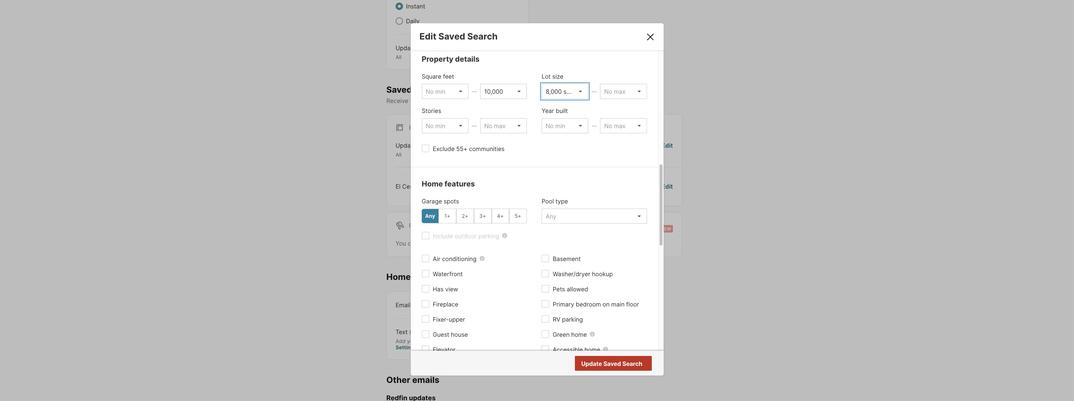 Task type: locate. For each thing, give the bounding box(es) containing it.
0 vertical spatial for
[[409, 124, 421, 132]]

parking up green home
[[562, 316, 583, 324]]

Instant radio
[[396, 3, 403, 10]]

edit button
[[508, 44, 519, 60], [662, 141, 673, 158], [662, 182, 673, 191]]

elevator
[[433, 346, 456, 354]]

update down the daily option
[[396, 44, 416, 52]]

—
[[472, 88, 477, 95], [592, 88, 597, 95], [472, 123, 477, 129], [592, 123, 597, 129]]

for left rent
[[409, 222, 421, 230]]

1+
[[445, 213, 451, 219]]

0 vertical spatial all
[[396, 54, 402, 60]]

1 vertical spatial update types all
[[396, 142, 434, 158]]

update types all up "square"
[[396, 44, 434, 60]]

1 horizontal spatial on
[[603, 301, 610, 308]]

0 vertical spatial search
[[467, 31, 498, 42]]

bedroom
[[576, 301, 601, 308]]

edit inside dialog
[[420, 31, 437, 42]]

4+
[[497, 213, 504, 219]]

0 vertical spatial your
[[492, 97, 505, 105]]

0 horizontal spatial search
[[467, 31, 498, 42]]

search
[[467, 31, 498, 42], [623, 361, 643, 368]]

filters.
[[554, 97, 572, 105]]

searching
[[502, 240, 529, 247]]

1 vertical spatial all
[[396, 152, 402, 158]]

searches
[[414, 85, 453, 95], [458, 240, 484, 247]]

pets allowed
[[553, 286, 588, 293]]

0 vertical spatial searches
[[414, 85, 453, 95]]

all
[[396, 54, 402, 60], [396, 152, 402, 158]]

0 vertical spatial update types all
[[396, 44, 434, 60]]

notifications
[[429, 97, 463, 105]]

0 vertical spatial home
[[571, 331, 587, 339]]

Any radio
[[421, 209, 439, 224]]

update
[[396, 44, 416, 52], [396, 142, 416, 150], [581, 361, 602, 368]]

house
[[451, 331, 468, 339]]

parking
[[479, 233, 499, 240], [562, 316, 583, 324]]

stories
[[422, 107, 441, 115]]

1 vertical spatial search
[[623, 361, 643, 368]]

while
[[486, 240, 500, 247]]

view
[[445, 286, 458, 293]]

update inside button
[[581, 361, 602, 368]]

edit
[[420, 31, 437, 42], [508, 44, 519, 52], [662, 142, 673, 150], [662, 183, 673, 190]]

on
[[484, 97, 491, 105], [603, 301, 610, 308]]

update types all
[[396, 44, 434, 60], [396, 142, 434, 158]]

types down for sale
[[418, 142, 434, 150]]

home for home tours
[[387, 272, 411, 282]]

— for lot size
[[592, 88, 597, 95]]

0 horizontal spatial on
[[484, 97, 491, 105]]

update down accessible home
[[581, 361, 602, 368]]

home up accessible home
[[571, 331, 587, 339]]

searches down "square"
[[414, 85, 453, 95]]

on left main
[[603, 301, 610, 308]]

option group containing any
[[421, 209, 527, 224]]

home for green home
[[571, 331, 587, 339]]

on right based
[[484, 97, 491, 105]]

communities
[[469, 145, 505, 153]]

types up property
[[418, 44, 434, 52]]

pets
[[553, 286, 565, 293]]

search
[[534, 97, 553, 105]]

5+
[[515, 213, 522, 219]]

0 vertical spatial types
[[418, 44, 434, 52]]

1 vertical spatial searches
[[458, 240, 484, 247]]

settings
[[396, 345, 417, 351]]

1 vertical spatial types
[[418, 142, 434, 150]]

pool type
[[542, 198, 568, 205]]

green home
[[553, 331, 587, 339]]

accessible home
[[553, 346, 600, 354]]

home left tours
[[387, 272, 411, 282]]

home inside edit saved search dialog
[[422, 180, 443, 189]]

phone
[[419, 338, 435, 345]]

1 vertical spatial for
[[409, 222, 421, 230]]

1 horizontal spatial parking
[[562, 316, 583, 324]]

for rent
[[409, 222, 438, 230]]

number
[[436, 338, 455, 345]]

washer/dryer hookup
[[553, 271, 613, 278]]

for
[[409, 124, 421, 132], [409, 222, 421, 230]]

2 for from the top
[[409, 222, 421, 230]]

edit saved search element
[[420, 31, 637, 42]]

saved inside saved searches receive timely notifications based on your preferred search filters.
[[387, 85, 412, 95]]

account settings
[[396, 338, 484, 351]]

test
[[423, 183, 435, 190]]

your up .
[[407, 338, 418, 345]]

main
[[611, 301, 625, 308]]

1 vertical spatial update
[[396, 142, 416, 150]]

searches down "include outdoor parking"
[[458, 240, 484, 247]]

home tours
[[387, 272, 435, 282]]

other emails
[[387, 375, 440, 386]]

based
[[465, 97, 482, 105]]

2 vertical spatial update
[[581, 361, 602, 368]]

2+
[[462, 213, 469, 219]]

home up garage
[[422, 180, 443, 189]]

0 horizontal spatial parking
[[479, 233, 499, 240]]

1 vertical spatial home
[[585, 346, 600, 354]]

home
[[571, 331, 587, 339], [585, 346, 600, 354]]

update down for sale
[[396, 142, 416, 150]]

your left preferred
[[492, 97, 505, 105]]

0 vertical spatial update
[[396, 44, 416, 52]]

1 vertical spatial on
[[603, 301, 610, 308]]

all up "el"
[[396, 152, 402, 158]]

lot size
[[542, 73, 564, 80]]

edit saved search dialog
[[411, 23, 664, 402]]

1 horizontal spatial search
[[623, 361, 643, 368]]

search up details
[[467, 31, 498, 42]]

list box
[[422, 84, 469, 99], [480, 84, 527, 99], [542, 84, 589, 99], [600, 84, 647, 99], [422, 118, 469, 133], [480, 118, 527, 133], [542, 118, 589, 133], [600, 118, 647, 133], [542, 209, 647, 224]]

rent
[[422, 222, 438, 230]]

0 horizontal spatial home
[[387, 272, 411, 282]]

for left sale in the left of the page
[[409, 124, 421, 132]]

1 vertical spatial home
[[387, 272, 411, 282]]

search for edit saved search
[[467, 31, 498, 42]]

saved
[[439, 31, 465, 42], [387, 85, 412, 95], [439, 240, 456, 247], [604, 361, 621, 368]]

Daily radio
[[396, 17, 403, 25]]

your inside saved searches receive timely notifications based on your preferred search filters.
[[492, 97, 505, 105]]

fixer-upper
[[433, 316, 465, 324]]

1 all from the top
[[396, 54, 402, 60]]

no results
[[613, 361, 642, 368]]

all down the daily option
[[396, 54, 402, 60]]

hookup
[[592, 271, 613, 278]]

search right 'no'
[[623, 361, 643, 368]]

1 for from the top
[[409, 124, 421, 132]]

search inside 'update saved search' button
[[623, 361, 643, 368]]

el
[[396, 183, 401, 190]]

home for home features
[[422, 180, 443, 189]]

0 horizontal spatial your
[[407, 338, 418, 345]]

0 vertical spatial home
[[422, 180, 443, 189]]

details
[[455, 55, 480, 63]]

option group
[[421, 209, 527, 224]]

on inside saved searches receive timely notifications based on your preferred search filters.
[[484, 97, 491, 105]]

1 horizontal spatial home
[[422, 180, 443, 189]]

account
[[462, 338, 484, 345]]

green
[[553, 331, 570, 339]]

home
[[422, 180, 443, 189], [387, 272, 411, 282]]

parking up while
[[479, 233, 499, 240]]

spots
[[444, 198, 459, 205]]

.
[[417, 345, 419, 351]]

0 horizontal spatial searches
[[414, 85, 453, 95]]

has view
[[433, 286, 458, 293]]

year built
[[542, 107, 568, 115]]

update types all down for sale
[[396, 142, 434, 158]]

1 horizontal spatial your
[[492, 97, 505, 105]]

washer/dryer
[[553, 271, 591, 278]]

1 horizontal spatial searches
[[458, 240, 484, 247]]

0 vertical spatial on
[[484, 97, 491, 105]]

home up update saved search
[[585, 346, 600, 354]]



Task type: describe. For each thing, give the bounding box(es) containing it.
(sms)
[[409, 329, 427, 336]]

1 vertical spatial your
[[407, 338, 418, 345]]

for for for sale
[[409, 124, 421, 132]]

add your phone number in
[[396, 338, 462, 345]]

2+ radio
[[456, 209, 474, 224]]

include outdoor parking
[[433, 233, 499, 240]]

you can create saved searches while searching for
[[396, 240, 540, 247]]

rv parking
[[553, 316, 583, 324]]

garage spots
[[422, 198, 459, 205]]

for sale
[[409, 124, 437, 132]]

1+ radio
[[439, 209, 456, 224]]

emails
[[412, 375, 440, 386]]

search for update saved search
[[623, 361, 643, 368]]

option group inside edit saved search dialog
[[421, 209, 527, 224]]

4+ radio
[[492, 209, 509, 224]]

has
[[433, 286, 444, 293]]

5+ radio
[[509, 209, 527, 224]]

account settings link
[[396, 338, 484, 351]]

upper
[[449, 316, 465, 324]]

exclude
[[433, 145, 455, 153]]

2 update types all from the top
[[396, 142, 434, 158]]

no
[[613, 361, 621, 368]]

primary bedroom on main floor
[[553, 301, 639, 308]]

guest house
[[433, 331, 468, 339]]

fixer-
[[433, 316, 449, 324]]

cerrito
[[402, 183, 422, 190]]

update for top edit button
[[396, 44, 416, 52]]

garage
[[422, 198, 442, 205]]

property
[[422, 55, 454, 63]]

edit saved search
[[420, 31, 498, 42]]

add
[[396, 338, 406, 345]]

for
[[531, 240, 539, 247]]

for for for rent
[[409, 222, 421, 230]]

1 vertical spatial parking
[[562, 316, 583, 324]]

you
[[396, 240, 406, 247]]

email
[[396, 302, 411, 309]]

text
[[396, 329, 408, 336]]

primary
[[553, 301, 574, 308]]

size
[[553, 73, 564, 80]]

1 vertical spatial edit button
[[662, 141, 673, 158]]

3+ radio
[[474, 209, 492, 224]]

conditioning
[[442, 255, 477, 263]]

property details
[[422, 55, 480, 63]]

update for middle edit button
[[396, 142, 416, 150]]

preferred
[[506, 97, 532, 105]]

instant
[[406, 3, 425, 10]]

basement
[[553, 255, 581, 263]]

— for year built
[[592, 123, 597, 129]]

no results button
[[604, 357, 651, 372]]

55+
[[456, 145, 468, 153]]

saved inside button
[[604, 361, 621, 368]]

year
[[542, 107, 554, 115]]

feet
[[443, 73, 454, 80]]

any
[[425, 213, 435, 219]]

tours
[[413, 272, 435, 282]]

exclude 55+ communities
[[433, 145, 505, 153]]

2 vertical spatial edit button
[[662, 182, 673, 191]]

3+
[[480, 213, 486, 219]]

rv
[[553, 316, 561, 324]]

create
[[420, 240, 437, 247]]

text (sms)
[[396, 329, 427, 336]]

1
[[437, 183, 440, 190]]

outdoor
[[455, 233, 477, 240]]

floor
[[627, 301, 639, 308]]

sale
[[422, 124, 437, 132]]

2 types from the top
[[418, 142, 434, 150]]

built
[[556, 107, 568, 115]]

2 all from the top
[[396, 152, 402, 158]]

square feet
[[422, 73, 454, 80]]

type
[[556, 198, 568, 205]]

allowed
[[567, 286, 588, 293]]

lot
[[542, 73, 551, 80]]

home for accessible home
[[585, 346, 600, 354]]

saved searches receive timely notifications based on your preferred search filters.
[[387, 85, 572, 105]]

air
[[433, 255, 441, 263]]

include
[[433, 233, 453, 240]]

1 types from the top
[[418, 44, 434, 52]]

other
[[387, 375, 410, 386]]

el cerrito test 1
[[396, 183, 440, 190]]

searches inside saved searches receive timely notifications based on your preferred search filters.
[[414, 85, 453, 95]]

0 vertical spatial edit button
[[508, 44, 519, 60]]

daily
[[406, 17, 420, 25]]

timely
[[410, 97, 427, 105]]

pool
[[542, 198, 554, 205]]

guest
[[433, 331, 449, 339]]

— for square feet
[[472, 88, 477, 95]]

1 update types all from the top
[[396, 44, 434, 60]]

update saved search button
[[575, 356, 652, 371]]

waterfront
[[433, 271, 463, 278]]

home features
[[422, 180, 475, 189]]

square
[[422, 73, 442, 80]]

0 vertical spatial parking
[[479, 233, 499, 240]]

— for stories
[[472, 123, 477, 129]]

can
[[408, 240, 418, 247]]

accessible
[[553, 346, 583, 354]]

air conditioning
[[433, 255, 477, 263]]

results
[[622, 361, 642, 368]]

update saved search
[[581, 361, 643, 368]]

on inside edit saved search dialog
[[603, 301, 610, 308]]



Task type: vqa. For each thing, say whether or not it's contained in the screenshot.
Search in the 'button'
yes



